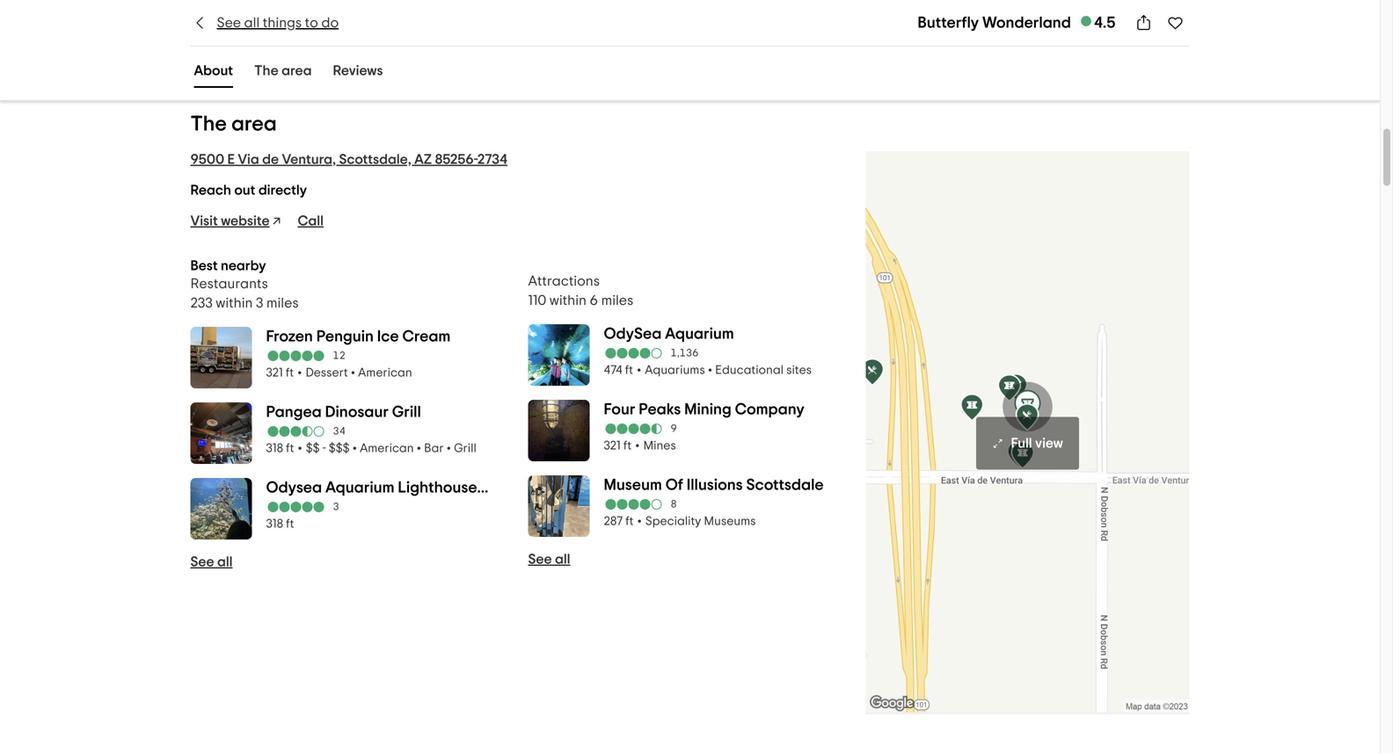 Task type: locate. For each thing, give the bounding box(es) containing it.
• left bar
[[417, 443, 421, 455]]

0 vertical spatial area
[[282, 64, 312, 78]]

ft down frozen
[[286, 367, 294, 379]]

reviews
[[333, 64, 383, 78]]

2 318 ft from the top
[[266, 518, 294, 531]]

full view
[[1011, 437, 1063, 451]]

321 ft
[[266, 367, 294, 379], [604, 440, 632, 452]]

the
[[254, 64, 279, 78], [190, 114, 227, 135]]

ft for odysea
[[625, 365, 633, 377]]

1 horizontal spatial see
[[217, 16, 241, 30]]

dessert
[[306, 367, 348, 379]]

the up 9500
[[190, 114, 227, 135]]

ft left the mines
[[623, 440, 632, 452]]

within down attractions
[[549, 294, 587, 308]]

full
[[1011, 437, 1032, 451]]

de
[[262, 153, 279, 167]]

aquarium up 1,136
[[665, 326, 734, 342]]

advertisement region
[[190, 0, 1189, 55]]

318 ft left $$
[[266, 443, 294, 455]]

all for the rightmost see all "link"
[[555, 553, 570, 567]]

the area down things
[[254, 64, 312, 78]]

1 horizontal spatial aquarium
[[665, 326, 734, 342]]

aquarium
[[665, 326, 734, 342], [325, 480, 394, 496]]

0 vertical spatial 321 ft
[[266, 367, 294, 379]]

318 ft down cafe
[[266, 518, 294, 531]]

3 down restaurants
[[256, 296, 263, 310]]

318 left $$
[[266, 443, 283, 455]]

0 horizontal spatial within
[[216, 296, 253, 310]]

miles up frozen
[[266, 296, 299, 310]]

within inside best nearby restaurants 233 within 3 miles
[[216, 296, 253, 310]]

0 vertical spatial the
[[254, 64, 279, 78]]

1 horizontal spatial see all
[[528, 553, 570, 567]]

miles inside best nearby restaurants 233 within 3 miles
[[266, 296, 299, 310]]

0 vertical spatial grill
[[392, 405, 421, 420]]

474
[[604, 365, 622, 377]]

321 ft down frozen
[[266, 367, 294, 379]]

321
[[266, 367, 283, 379], [604, 440, 621, 452]]

peaks
[[639, 402, 681, 418]]

reach
[[190, 183, 231, 197]]

0 horizontal spatial 321 ft
[[266, 367, 294, 379]]

dinosaur
[[325, 405, 389, 420]]

0 horizontal spatial 3
[[256, 296, 263, 310]]

1 horizontal spatial the
[[254, 64, 279, 78]]

grill right bar
[[454, 443, 476, 455]]

the area up e
[[190, 114, 277, 135]]

0 vertical spatial aquarium
[[665, 326, 734, 342]]

0 vertical spatial 3
[[256, 296, 263, 310]]

9500 e via de ventura, scottsdale, az 85256-2734 button
[[190, 151, 507, 168]]

0 horizontal spatial see all link
[[190, 554, 233, 571]]

0 horizontal spatial area
[[231, 114, 277, 135]]

american
[[358, 367, 412, 379], [360, 443, 414, 455]]

1 vertical spatial 3
[[333, 502, 339, 513]]

cafe
[[266, 500, 302, 515]]

educational
[[715, 365, 784, 377]]

miles right 6
[[601, 294, 633, 308]]

2 horizontal spatial all
[[555, 553, 570, 567]]

318 down cafe
[[266, 518, 283, 531]]

0 horizontal spatial see all
[[190, 555, 233, 569]]

9500 e via de ventura, scottsdale, az 85256-2734
[[190, 153, 507, 167]]

1 horizontal spatial 321
[[604, 440, 621, 452]]

2 horizontal spatial see
[[528, 553, 552, 567]]

0 vertical spatial 318 ft
[[266, 443, 294, 455]]

four
[[604, 402, 635, 418]]

see all for the rightmost see all "link"
[[528, 553, 570, 567]]

grill
[[392, 405, 421, 420], [454, 443, 476, 455]]

0 vertical spatial 321
[[266, 367, 283, 379]]

9
[[671, 424, 677, 434]]

see
[[217, 16, 241, 30], [528, 553, 552, 567], [190, 555, 214, 569]]

area
[[282, 64, 312, 78], [231, 114, 277, 135]]

4.0 of 5 bubbles. 1,136 reviews element
[[604, 347, 852, 360]]

the down see all things to do link
[[254, 64, 279, 78]]

odysea
[[266, 480, 322, 496]]

view
[[1035, 437, 1063, 451]]

ft left $$
[[286, 443, 294, 455]]

0 horizontal spatial all
[[217, 555, 233, 569]]

ice
[[377, 329, 399, 345]]

e
[[227, 153, 235, 167]]

visit website link
[[190, 213, 284, 230]]

1 vertical spatial 321
[[604, 440, 621, 452]]

ft right the 287
[[625, 516, 634, 528]]

best nearby restaurants 233 within 3 miles
[[190, 259, 299, 310]]

scottsdale
[[746, 478, 824, 493]]

1 horizontal spatial miles
[[601, 294, 633, 308]]

3.5 of 5 bubbles. 34 reviews element
[[266, 426, 514, 438]]

1 vertical spatial 318 ft
[[266, 518, 294, 531]]

aquarium for odysea
[[665, 326, 734, 342]]

1 vertical spatial aquarium
[[325, 480, 394, 496]]

0 horizontal spatial 321
[[266, 367, 283, 379]]

1 horizontal spatial area
[[282, 64, 312, 78]]

ft right '474'
[[625, 365, 633, 377]]

aquarium inside odysea aquarium lighthouse cafe
[[325, 480, 394, 496]]

321 ft down the four
[[604, 440, 632, 452]]

ft
[[625, 365, 633, 377], [286, 367, 294, 379], [623, 440, 632, 452], [286, 443, 294, 455], [625, 516, 634, 528], [286, 518, 294, 531]]

odysea
[[604, 326, 662, 342]]

company
[[735, 402, 804, 418]]

0 horizontal spatial miles
[[266, 296, 299, 310]]

wonderland
[[982, 15, 1071, 31]]

$$
[[306, 443, 320, 455]]

1 horizontal spatial 321 ft
[[604, 440, 632, 452]]

1 318 from the top
[[266, 443, 283, 455]]

visit
[[190, 214, 218, 228]]

1 horizontal spatial 3
[[333, 502, 339, 513]]

area down things
[[282, 64, 312, 78]]

ft for pangea
[[286, 443, 294, 455]]

ft for frozen
[[286, 367, 294, 379]]

american down "5.0 of 5 bubbles. 12 reviews" element
[[358, 367, 412, 379]]

share image
[[1135, 14, 1153, 32]]

0 vertical spatial the area
[[254, 64, 312, 78]]

321 down the four
[[604, 440, 621, 452]]

0 horizontal spatial aquarium
[[325, 480, 394, 496]]

museums
[[704, 516, 756, 528]]

the area
[[254, 64, 312, 78], [190, 114, 277, 135]]

call
[[298, 214, 324, 228]]

3 right cafe
[[333, 502, 339, 513]]

110
[[528, 294, 546, 308]]

1 vertical spatial grill
[[454, 443, 476, 455]]

mining
[[684, 402, 731, 418]]

all
[[244, 16, 260, 30], [555, 553, 570, 567], [217, 555, 233, 569]]

• right dessert
[[351, 367, 355, 379]]

within
[[549, 294, 587, 308], [216, 296, 253, 310]]

area up 'via' at left top
[[231, 114, 277, 135]]

see all link
[[528, 551, 570, 568], [190, 554, 233, 571]]

• right bar
[[446, 443, 451, 455]]

nearby
[[221, 259, 266, 273]]

tab list containing about
[[169, 55, 408, 91]]

to
[[305, 16, 318, 30]]

3
[[256, 296, 263, 310], [333, 502, 339, 513]]

butterfly
[[918, 15, 979, 31]]

american down 3.5 of 5 bubbles. 34 reviews element
[[360, 443, 414, 455]]

of
[[665, 478, 683, 493]]

1,136
[[671, 348, 699, 359]]

ft down cafe
[[286, 518, 294, 531]]

within down restaurants
[[216, 296, 253, 310]]

0 horizontal spatial see
[[190, 555, 214, 569]]

321 down frozen
[[266, 367, 283, 379]]

cream
[[402, 329, 451, 345]]

reach out directly
[[190, 183, 307, 197]]

318
[[266, 443, 283, 455], [266, 518, 283, 531]]

1 vertical spatial 318
[[266, 518, 283, 531]]

1 horizontal spatial within
[[549, 294, 587, 308]]

speciality museums
[[645, 516, 756, 528]]

aquarium up '5.0 of 5 bubbles. 3 reviews' element
[[325, 480, 394, 496]]

ft for museum
[[625, 516, 634, 528]]

grill up 3.5 of 5 bubbles. 34 reviews element
[[392, 405, 421, 420]]

see all
[[528, 553, 570, 567], [190, 555, 233, 569]]

287 ft
[[604, 516, 634, 528]]

1 horizontal spatial all
[[244, 16, 260, 30]]

call link
[[298, 213, 324, 230]]

1 vertical spatial the
[[190, 114, 227, 135]]

tab list
[[169, 55, 408, 91]]

via
[[238, 153, 259, 167]]

0 vertical spatial 318
[[266, 443, 283, 455]]

1 vertical spatial 321 ft
[[604, 440, 632, 452]]



Task type: describe. For each thing, give the bounding box(es) containing it.
penguin
[[316, 329, 374, 345]]

see all things to do
[[217, 16, 339, 30]]

see for see all "link" to the left
[[190, 555, 214, 569]]

0 horizontal spatial the
[[190, 114, 227, 135]]

85256-
[[435, 153, 477, 167]]

all inside see all things to do link
[[244, 16, 260, 30]]

ventura,
[[282, 153, 336, 167]]

• right $$$
[[352, 443, 357, 455]]

1 318 ft from the top
[[266, 443, 294, 455]]

2734
[[477, 153, 507, 167]]

1 vertical spatial the area
[[190, 114, 277, 135]]

pangea
[[266, 405, 322, 420]]

9500
[[190, 153, 224, 167]]

0 vertical spatial american
[[358, 367, 412, 379]]

12
[[333, 351, 346, 361]]

odysea aquarium lighthouse cafe
[[266, 480, 477, 515]]

see for the rightmost see all "link"
[[528, 553, 552, 567]]

full view button
[[866, 151, 1189, 715]]

within inside attractions 110 within 6 miles
[[549, 294, 587, 308]]

sites
[[786, 365, 812, 377]]

save to a trip image
[[1167, 14, 1184, 32]]

-
[[322, 443, 326, 455]]

illusions
[[687, 478, 743, 493]]

do
[[321, 16, 339, 30]]

aquariums
[[645, 365, 705, 377]]

4.5
[[1094, 15, 1116, 31]]

attractions 110 within 6 miles
[[528, 274, 633, 308]]

2 318 from the top
[[266, 518, 283, 531]]

scottsdale,
[[339, 153, 411, 167]]

5.0 of 5 bubbles. 12 reviews element
[[266, 350, 514, 362]]

speciality
[[645, 516, 701, 528]]

321 for four peaks mining company
[[604, 440, 621, 452]]

1 horizontal spatial see all link
[[528, 551, 570, 568]]

frozen penguin ice cream
[[266, 329, 451, 345]]

out
[[234, 183, 255, 197]]

about
[[194, 64, 233, 78]]

• down '4.0 of 5 bubbles. 1,136 reviews' element
[[708, 365, 712, 377]]

0 horizontal spatial grill
[[392, 405, 421, 420]]

bar
[[424, 443, 444, 455]]

aquariums • educational sites
[[645, 365, 812, 377]]

museum
[[604, 478, 662, 493]]

attractions
[[528, 274, 600, 288]]

3 inside best nearby restaurants 233 within 3 miles
[[256, 296, 263, 310]]

directly
[[258, 183, 307, 197]]

lighthouse
[[398, 480, 477, 496]]

museum of illusions scottsdale
[[604, 478, 824, 493]]

474 ft
[[604, 365, 633, 377]]

butterfly wonderland
[[918, 15, 1071, 31]]

about button
[[190, 59, 237, 88]]

6
[[590, 294, 598, 308]]

visit website
[[190, 214, 270, 228]]

all for see all "link" to the left
[[217, 555, 233, 569]]

four peaks mining company
[[604, 402, 804, 418]]

321 for frozen penguin ice cream
[[266, 367, 283, 379]]

$$$
[[329, 443, 350, 455]]

the inside the area button
[[254, 64, 279, 78]]

the area button
[[251, 59, 315, 88]]

things
[[263, 16, 302, 30]]

8
[[671, 500, 677, 510]]

frozen
[[266, 329, 313, 345]]

1 vertical spatial area
[[231, 114, 277, 135]]

aquarium for odysea
[[325, 480, 394, 496]]

restaurants
[[190, 277, 268, 291]]

az
[[414, 153, 432, 167]]

ft for four
[[623, 440, 632, 452]]

233
[[190, 296, 213, 310]]

the area inside button
[[254, 64, 312, 78]]

reviews button
[[329, 59, 386, 88]]

website
[[221, 214, 270, 228]]

miles inside attractions 110 within 6 miles
[[601, 294, 633, 308]]

1 horizontal spatial grill
[[454, 443, 476, 455]]

321 ft for frozen penguin ice cream
[[266, 367, 294, 379]]

4.0 of 5 bubbles. 8 reviews element
[[604, 499, 852, 511]]

see all for see all "link" to the left
[[190, 555, 233, 569]]

mines
[[643, 440, 676, 452]]

$$ - $$$ • american • bar • grill
[[306, 443, 476, 455]]

287
[[604, 516, 623, 528]]

odysea aquarium
[[604, 326, 734, 342]]

1 vertical spatial american
[[360, 443, 414, 455]]

see all things to do link
[[190, 13, 339, 33]]

best
[[190, 259, 218, 273]]

4.5 of 5 bubbles. 9 reviews element
[[604, 423, 852, 435]]

dessert • american
[[306, 367, 412, 379]]

34
[[333, 427, 346, 437]]

area inside the area button
[[282, 64, 312, 78]]

pangea dinosaur grill
[[266, 405, 421, 420]]

321 ft for four peaks mining company
[[604, 440, 632, 452]]

5.0 of 5 bubbles. 3 reviews element
[[266, 501, 514, 514]]



Task type: vqa. For each thing, say whether or not it's contained in the screenshot.


